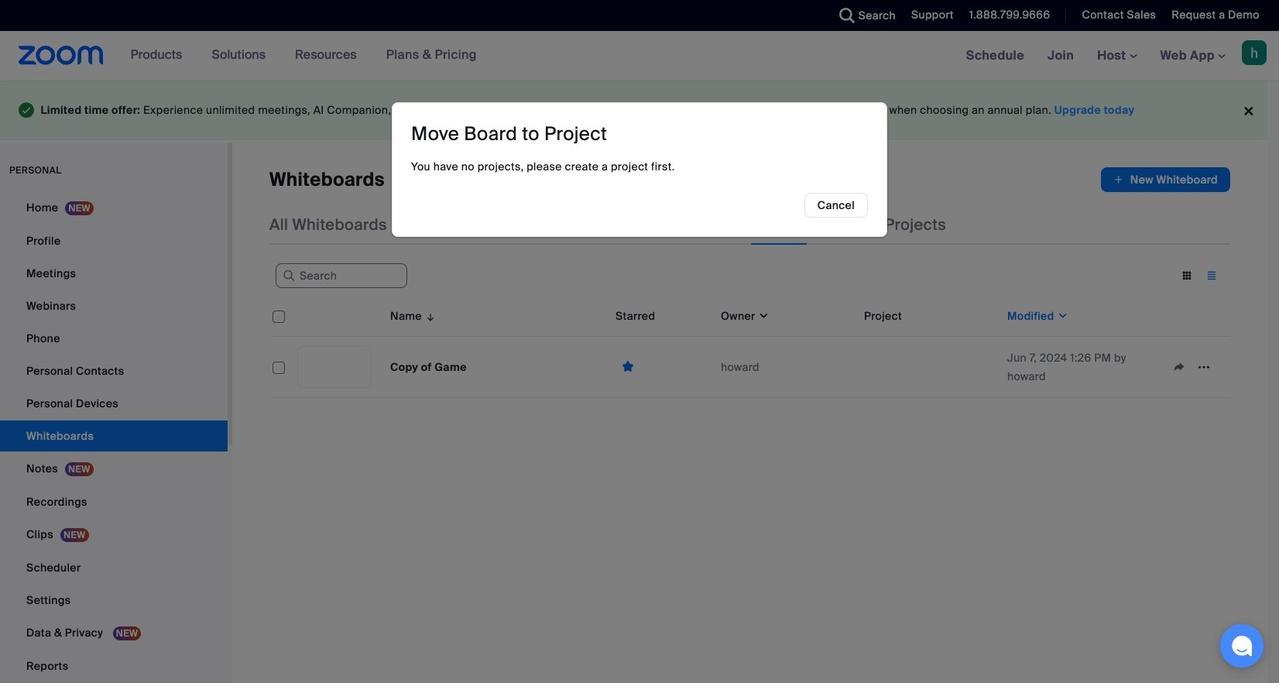 Task type: locate. For each thing, give the bounding box(es) containing it.
product information navigation
[[103, 31, 489, 81]]

meetings navigation
[[955, 31, 1280, 81]]

type image
[[19, 99, 34, 121]]

dialog
[[392, 102, 888, 237]]

footer
[[0, 81, 1268, 140]]

heading
[[411, 122, 608, 146]]

application
[[1101, 167, 1231, 192], [270, 296, 1242, 409], [616, 355, 709, 379]]

banner
[[0, 31, 1280, 81]]

personal menu menu
[[0, 192, 228, 683]]

cell
[[858, 337, 1002, 398]]



Task type: vqa. For each thing, say whether or not it's contained in the screenshot.
tabs of all notes page tab list
no



Task type: describe. For each thing, give the bounding box(es) containing it.
arrow down image
[[422, 306, 436, 325]]

grid mode, not selected image
[[1175, 268, 1200, 282]]

tabs of all whiteboard page tab list
[[270, 204, 947, 244]]

copy of game element
[[390, 360, 467, 374]]

list mode, selected image
[[1200, 268, 1225, 282]]

open chat image
[[1232, 635, 1253, 657]]

thumbnail of copy of game image
[[298, 347, 371, 387]]



